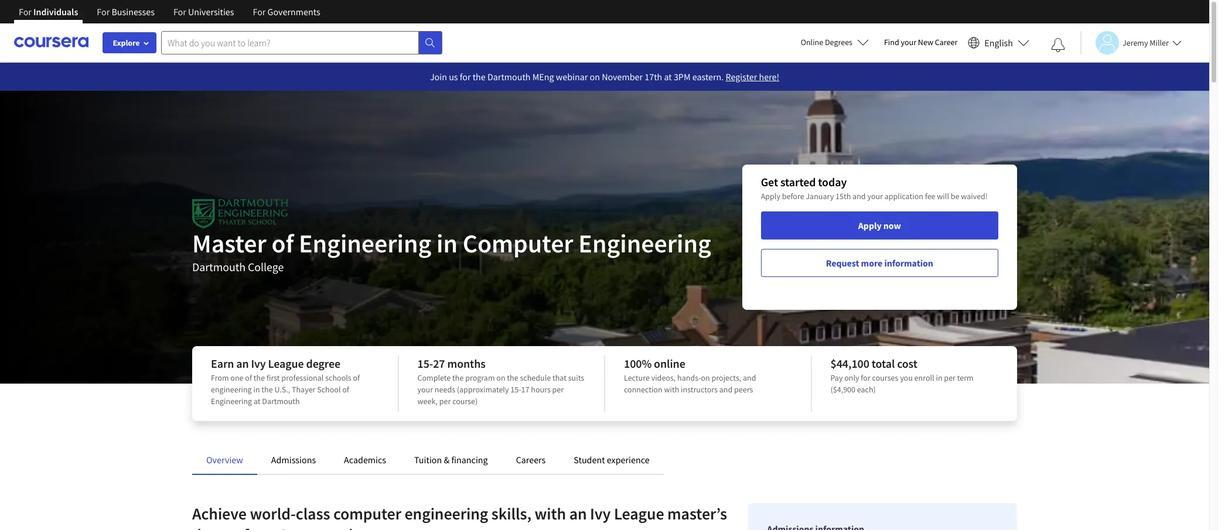 Task type: vqa. For each thing, say whether or not it's contained in the screenshot.
'Apply now'
yes



Task type: locate. For each thing, give the bounding box(es) containing it.
today
[[818, 175, 847, 189]]

per left term
[[944, 373, 956, 383]]

overview link
[[206, 454, 243, 466]]

1 horizontal spatial and
[[743, 373, 756, 383]]

1 vertical spatial league
[[614, 503, 664, 524]]

0 horizontal spatial engineering
[[211, 396, 252, 407]]

the
[[473, 71, 486, 83], [254, 373, 265, 383], [452, 373, 464, 383], [507, 373, 518, 383], [262, 384, 273, 395]]

an up one
[[236, 356, 249, 371]]

for left governments
[[253, 6, 266, 18]]

each)
[[857, 384, 876, 395]]

complete
[[417, 373, 451, 383]]

0 horizontal spatial on
[[496, 373, 505, 383]]

2 vertical spatial per
[[439, 396, 451, 407]]

0 vertical spatial an
[[236, 356, 249, 371]]

for left universities
[[173, 6, 186, 18]]

0 horizontal spatial league
[[268, 356, 304, 371]]

on right program in the bottom of the page
[[496, 373, 505, 383]]

15-27 months complete the program on the schedule that suits your needs (approximately 15-17 hours per week, per course)
[[417, 356, 584, 407]]

1 vertical spatial and
[[743, 373, 756, 383]]

with inside 100% online lecture videos, hands-on projects, and connection with instructors and peers
[[664, 384, 679, 395]]

1 horizontal spatial in
[[437, 227, 458, 260]]

term
[[957, 373, 974, 383]]

of right one
[[245, 373, 252, 383]]

miller
[[1150, 37, 1169, 48]]

engineering
[[299, 227, 431, 260], [579, 227, 711, 260], [211, 396, 252, 407]]

1 horizontal spatial league
[[614, 503, 664, 524]]

individuals
[[33, 6, 78, 18]]

at
[[664, 71, 672, 83], [254, 396, 260, 407]]

apply
[[761, 191, 780, 202], [858, 220, 882, 231]]

league
[[268, 356, 304, 371], [614, 503, 664, 524]]

for
[[460, 71, 471, 83], [861, 373, 871, 383]]

student experience
[[574, 454, 650, 466]]

online
[[801, 37, 823, 47]]

1 horizontal spatial engineering
[[405, 503, 488, 524]]

1 vertical spatial degree
[[192, 524, 240, 530]]

1 for from the left
[[19, 6, 32, 18]]

projects,
[[712, 373, 741, 383]]

0 vertical spatial engineering
[[211, 384, 252, 395]]

degree inside achieve world-class computer engineering skills, with an ivy league master's degree from dartmouth
[[192, 524, 240, 530]]

engineering down the &
[[405, 503, 488, 524]]

with
[[664, 384, 679, 395], [535, 503, 566, 524]]

1 vertical spatial engineering
[[405, 503, 488, 524]]

2 horizontal spatial in
[[936, 373, 943, 383]]

1 horizontal spatial with
[[664, 384, 679, 395]]

admissions link
[[271, 454, 316, 466]]

0 horizontal spatial at
[[254, 396, 260, 407]]

0 vertical spatial and
[[853, 191, 866, 202]]

What do you want to learn? text field
[[161, 31, 419, 54]]

1 horizontal spatial an
[[569, 503, 587, 524]]

1 horizontal spatial at
[[664, 71, 672, 83]]

first
[[267, 373, 280, 383]]

0 horizontal spatial ivy
[[251, 356, 266, 371]]

get started today apply before january 15th and your application fee will be waived!
[[761, 175, 988, 202]]

application
[[885, 191, 923, 202]]

ivy down student
[[590, 503, 611, 524]]

academics link
[[344, 454, 386, 466]]

1 horizontal spatial your
[[867, 191, 883, 202]]

0 vertical spatial in
[[437, 227, 458, 260]]

1 vertical spatial for
[[861, 373, 871, 383]]

apply down get
[[761, 191, 780, 202]]

0 horizontal spatial engineering
[[211, 384, 252, 395]]

degree up schools
[[306, 356, 340, 371]]

None search field
[[161, 31, 442, 54]]

of
[[272, 227, 294, 260], [245, 373, 252, 383], [353, 373, 360, 383], [342, 384, 349, 395]]

businesses
[[112, 6, 155, 18]]

explore button
[[103, 32, 156, 53]]

and inside get started today apply before january 15th and your application fee will be waived!
[[853, 191, 866, 202]]

&
[[444, 454, 450, 466]]

0 vertical spatial per
[[944, 373, 956, 383]]

for left individuals
[[19, 6, 32, 18]]

1 vertical spatial in
[[936, 373, 943, 383]]

months
[[447, 356, 486, 371]]

2 vertical spatial in
[[253, 384, 260, 395]]

tuition & financing
[[414, 454, 488, 466]]

dartmouth inside earn an ivy league degree from one of the first professional schools of engineering in the u.s., thayer school of engineering at dartmouth
[[262, 396, 300, 407]]

0 vertical spatial apply
[[761, 191, 780, 202]]

2 horizontal spatial engineering
[[579, 227, 711, 260]]

with down videos,
[[664, 384, 679, 395]]

1 horizontal spatial per
[[552, 384, 564, 395]]

15- up the complete
[[417, 356, 433, 371]]

2 horizontal spatial and
[[853, 191, 866, 202]]

2 vertical spatial your
[[417, 384, 433, 395]]

with right skills,
[[535, 503, 566, 524]]

and for 100% online
[[743, 373, 756, 383]]

1 vertical spatial apply
[[858, 220, 882, 231]]

dartmouth inside achieve world-class computer engineering skills, with an ivy league master's degree from dartmouth
[[281, 524, 358, 530]]

0 vertical spatial at
[[664, 71, 672, 83]]

and right 15th
[[853, 191, 866, 202]]

suits
[[568, 373, 584, 383]]

and up peers
[[743, 373, 756, 383]]

be
[[951, 191, 959, 202]]

3 for from the left
[[173, 6, 186, 18]]

17th
[[645, 71, 662, 83]]

your left the application
[[867, 191, 883, 202]]

your right find
[[901, 37, 916, 47]]

schools
[[325, 373, 351, 383]]

dartmouth
[[487, 71, 531, 83], [192, 260, 246, 274], [262, 396, 300, 407], [281, 524, 358, 530]]

1 horizontal spatial apply
[[858, 220, 882, 231]]

0 vertical spatial with
[[664, 384, 679, 395]]

at inside earn an ivy league degree from one of the first professional schools of engineering in the u.s., thayer school of engineering at dartmouth
[[254, 396, 260, 407]]

degrees
[[825, 37, 852, 47]]

2 horizontal spatial your
[[901, 37, 916, 47]]

0 vertical spatial degree
[[306, 356, 340, 371]]

ivy
[[251, 356, 266, 371], [590, 503, 611, 524]]

2 horizontal spatial per
[[944, 373, 956, 383]]

0 horizontal spatial degree
[[192, 524, 240, 530]]

0 horizontal spatial apply
[[761, 191, 780, 202]]

computer
[[333, 503, 401, 524]]

careers
[[516, 454, 546, 466]]

for left businesses
[[97, 6, 110, 18]]

and
[[853, 191, 866, 202], [743, 373, 756, 383], [719, 384, 733, 395]]

eastern.
[[692, 71, 724, 83]]

us
[[449, 71, 458, 83]]

0 horizontal spatial for
[[460, 71, 471, 83]]

before
[[782, 191, 804, 202]]

apply now button
[[761, 212, 998, 240]]

2 vertical spatial and
[[719, 384, 733, 395]]

ivy inside achieve world-class computer engineering skills, with an ivy league master's degree from dartmouth
[[590, 503, 611, 524]]

2 for from the left
[[97, 6, 110, 18]]

0 horizontal spatial with
[[535, 503, 566, 524]]

universities
[[188, 6, 234, 18]]

of right master
[[272, 227, 294, 260]]

on
[[590, 71, 600, 83], [496, 373, 505, 383], [701, 373, 710, 383]]

in inside earn an ivy league degree from one of the first professional schools of engineering in the u.s., thayer school of engineering at dartmouth
[[253, 384, 260, 395]]

on up instructors at the bottom
[[701, 373, 710, 383]]

earn
[[211, 356, 234, 371]]

1 horizontal spatial engineering
[[299, 227, 431, 260]]

per
[[944, 373, 956, 383], [552, 384, 564, 395], [439, 396, 451, 407]]

your
[[901, 37, 916, 47], [867, 191, 883, 202], [417, 384, 433, 395]]

week,
[[417, 396, 438, 407]]

17
[[521, 384, 529, 395]]

and down projects, at bottom right
[[719, 384, 733, 395]]

4 for from the left
[[253, 6, 266, 18]]

0 vertical spatial league
[[268, 356, 304, 371]]

engineering down one
[[211, 384, 252, 395]]

1 vertical spatial your
[[867, 191, 883, 202]]

1 horizontal spatial degree
[[306, 356, 340, 371]]

0 horizontal spatial in
[[253, 384, 260, 395]]

for for governments
[[253, 6, 266, 18]]

the left first
[[254, 373, 265, 383]]

1 vertical spatial ivy
[[590, 503, 611, 524]]

ivy right earn
[[251, 356, 266, 371]]

0 horizontal spatial an
[[236, 356, 249, 371]]

the right us in the left top of the page
[[473, 71, 486, 83]]

of inside master of engineering in computer engineering dartmouth college
[[272, 227, 294, 260]]

for up each)
[[861, 373, 871, 383]]

1 horizontal spatial ivy
[[590, 503, 611, 524]]

governments
[[268, 6, 320, 18]]

jeremy miller button
[[1080, 31, 1182, 54]]

enroll
[[914, 373, 934, 383]]

0 vertical spatial your
[[901, 37, 916, 47]]

27
[[433, 356, 445, 371]]

0 vertical spatial ivy
[[251, 356, 266, 371]]

0 vertical spatial 15-
[[417, 356, 433, 371]]

3pm
[[674, 71, 691, 83]]

for inside the '$44,100 total cost pay only for courses you enroll in per term ($4,900 each)'
[[861, 373, 871, 383]]

skills,
[[491, 503, 531, 524]]

lecture
[[624, 373, 650, 383]]

your up week, in the bottom left of the page
[[417, 384, 433, 395]]

per down that
[[552, 384, 564, 395]]

1 vertical spatial with
[[535, 503, 566, 524]]

apply left the now
[[858, 220, 882, 231]]

explore
[[113, 37, 140, 48]]

in inside the '$44,100 total cost pay only for courses you enroll in per term ($4,900 each)'
[[936, 373, 943, 383]]

league inside earn an ivy league degree from one of the first professional schools of engineering in the u.s., thayer school of engineering at dartmouth
[[268, 356, 304, 371]]

for for businesses
[[97, 6, 110, 18]]

0 horizontal spatial 15-
[[417, 356, 433, 371]]

1 horizontal spatial 15-
[[511, 384, 521, 395]]

2 horizontal spatial on
[[701, 373, 710, 383]]

league up first
[[268, 356, 304, 371]]

1 horizontal spatial for
[[861, 373, 871, 383]]

per down needs on the left bottom of the page
[[439, 396, 451, 407]]

master's
[[667, 503, 727, 524]]

your inside 'link'
[[901, 37, 916, 47]]

degree left from
[[192, 524, 240, 530]]

for for individuals
[[19, 6, 32, 18]]

achieve world-class computer engineering skills, with an ivy league master's degree from dartmouth
[[192, 503, 727, 530]]

1 vertical spatial an
[[569, 503, 587, 524]]

1 vertical spatial at
[[254, 396, 260, 407]]

15- down schedule
[[511, 384, 521, 395]]

an down student
[[569, 503, 587, 524]]

0 horizontal spatial your
[[417, 384, 433, 395]]

league down experience
[[614, 503, 664, 524]]

on right webinar at left top
[[590, 71, 600, 83]]

for right us in the left top of the page
[[460, 71, 471, 83]]

that
[[553, 373, 567, 383]]



Task type: describe. For each thing, give the bounding box(es) containing it.
degree inside earn an ivy league degree from one of the first professional schools of engineering in the u.s., thayer school of engineering at dartmouth
[[306, 356, 340, 371]]

class
[[296, 503, 330, 524]]

show notifications image
[[1051, 38, 1065, 52]]

started
[[780, 175, 816, 189]]

courses
[[872, 373, 898, 383]]

an inside achieve world-class computer engineering skills, with an ivy league master's degree from dartmouth
[[569, 503, 587, 524]]

financing
[[451, 454, 488, 466]]

your inside 15-27 months complete the program on the schedule that suits your needs (approximately 15-17 hours per week, per course)
[[417, 384, 433, 395]]

hands-
[[677, 373, 701, 383]]

apply inside button
[[858, 220, 882, 231]]

the left schedule
[[507, 373, 518, 383]]

and for get started today
[[853, 191, 866, 202]]

request
[[826, 257, 859, 269]]

join
[[430, 71, 447, 83]]

college
[[248, 260, 284, 274]]

15th
[[836, 191, 851, 202]]

world-
[[250, 503, 296, 524]]

for for universities
[[173, 6, 186, 18]]

master
[[192, 227, 267, 260]]

100% online lecture videos, hands-on projects, and connection with instructors and peers
[[624, 356, 756, 395]]

$44,100 total cost pay only for courses you enroll in per term ($4,900 each)
[[831, 356, 974, 395]]

find
[[884, 37, 899, 47]]

webinar
[[556, 71, 588, 83]]

english button
[[963, 23, 1034, 62]]

professional
[[281, 373, 324, 383]]

u.s.,
[[274, 384, 290, 395]]

total
[[872, 356, 895, 371]]

overview
[[206, 454, 243, 466]]

on inside 15-27 months complete the program on the schedule that suits your needs (approximately 15-17 hours per week, per course)
[[496, 373, 505, 383]]

tuition
[[414, 454, 442, 466]]

schedule
[[520, 373, 551, 383]]

banner navigation
[[9, 0, 330, 32]]

course)
[[452, 396, 478, 407]]

videos,
[[651, 373, 676, 383]]

apply inside get started today apply before january 15th and your application fee will be waived!
[[761, 191, 780, 202]]

the down months
[[452, 373, 464, 383]]

experience
[[607, 454, 650, 466]]

achieve
[[192, 503, 247, 524]]

student experience link
[[574, 454, 650, 466]]

of right schools
[[353, 373, 360, 383]]

fee
[[925, 191, 935, 202]]

on inside 100% online lecture videos, hands-on projects, and connection with instructors and peers
[[701, 373, 710, 383]]

the down first
[[262, 384, 273, 395]]

peers
[[734, 384, 753, 395]]

meng
[[532, 71, 554, 83]]

with inside achieve world-class computer engineering skills, with an ivy league master's degree from dartmouth
[[535, 503, 566, 524]]

$44,100
[[831, 356, 869, 371]]

1 vertical spatial per
[[552, 384, 564, 395]]

engineering inside achieve world-class computer engineering skills, with an ivy league master's degree from dartmouth
[[405, 503, 488, 524]]

get
[[761, 175, 778, 189]]

dartmouth inside master of engineering in computer engineering dartmouth college
[[192, 260, 246, 274]]

cost
[[897, 356, 917, 371]]

find your new career
[[884, 37, 958, 47]]

pay
[[831, 373, 843, 383]]

online degrees
[[801, 37, 852, 47]]

($4,900
[[831, 384, 855, 395]]

tuition & financing link
[[414, 454, 488, 466]]

request more information button
[[761, 249, 998, 277]]

needs
[[435, 384, 455, 395]]

0 horizontal spatial and
[[719, 384, 733, 395]]

ivy inside earn an ivy league degree from one of the first professional schools of engineering in the u.s., thayer school of engineering at dartmouth
[[251, 356, 266, 371]]

connection
[[624, 384, 662, 395]]

0 vertical spatial for
[[460, 71, 471, 83]]

engineering inside earn an ivy league degree from one of the first professional schools of engineering in the u.s., thayer school of engineering at dartmouth
[[211, 396, 252, 407]]

admissions
[[271, 454, 316, 466]]

only
[[844, 373, 859, 383]]

request more information
[[826, 257, 933, 269]]

student
[[574, 454, 605, 466]]

join us for the dartmouth meng webinar on november 17th at 3pm eastern. register here!
[[430, 71, 779, 83]]

instructors
[[681, 384, 718, 395]]

coursera image
[[14, 33, 88, 52]]

banner background image
[[0, 91, 1209, 384]]

in inside master of engineering in computer engineering dartmouth college
[[437, 227, 458, 260]]

november
[[602, 71, 643, 83]]

of down schools
[[342, 384, 349, 395]]

find your new career link
[[878, 35, 963, 50]]

your inside get started today apply before january 15th and your application fee will be waived!
[[867, 191, 883, 202]]

will
[[937, 191, 949, 202]]

for individuals
[[19, 6, 78, 18]]

1 horizontal spatial on
[[590, 71, 600, 83]]

per inside the '$44,100 total cost pay only for courses you enroll in per term ($4,900 each)'
[[944, 373, 956, 383]]

january
[[806, 191, 834, 202]]

now
[[883, 220, 901, 231]]

league inside achieve world-class computer engineering skills, with an ivy league master's degree from dartmouth
[[614, 503, 664, 524]]

one
[[230, 373, 243, 383]]

from
[[244, 524, 277, 530]]

0 horizontal spatial per
[[439, 396, 451, 407]]

1 vertical spatial 15-
[[511, 384, 521, 395]]

jeremy
[[1123, 37, 1148, 48]]

for businesses
[[97, 6, 155, 18]]

more
[[861, 257, 883, 269]]

computer
[[463, 227, 573, 260]]

school
[[317, 384, 341, 395]]

academics
[[344, 454, 386, 466]]

jeremy miller
[[1123, 37, 1169, 48]]

apply now
[[858, 220, 901, 231]]

new
[[918, 37, 933, 47]]

english
[[985, 37, 1013, 48]]

for governments
[[253, 6, 320, 18]]

engineering inside earn an ivy league degree from one of the first professional schools of engineering in the u.s., thayer school of engineering at dartmouth
[[211, 384, 252, 395]]

online degrees button
[[791, 29, 878, 55]]

100%
[[624, 356, 652, 371]]

dartmouth college logo image
[[192, 199, 288, 229]]

register here! link
[[726, 71, 779, 83]]

thayer
[[292, 384, 316, 395]]

information
[[884, 257, 933, 269]]

an inside earn an ivy league degree from one of the first professional schools of engineering in the u.s., thayer school of engineering at dartmouth
[[236, 356, 249, 371]]

hours
[[531, 384, 551, 395]]

earn an ivy league degree from one of the first professional schools of engineering in the u.s., thayer school of engineering at dartmouth
[[211, 356, 360, 407]]

careers link
[[516, 454, 546, 466]]



